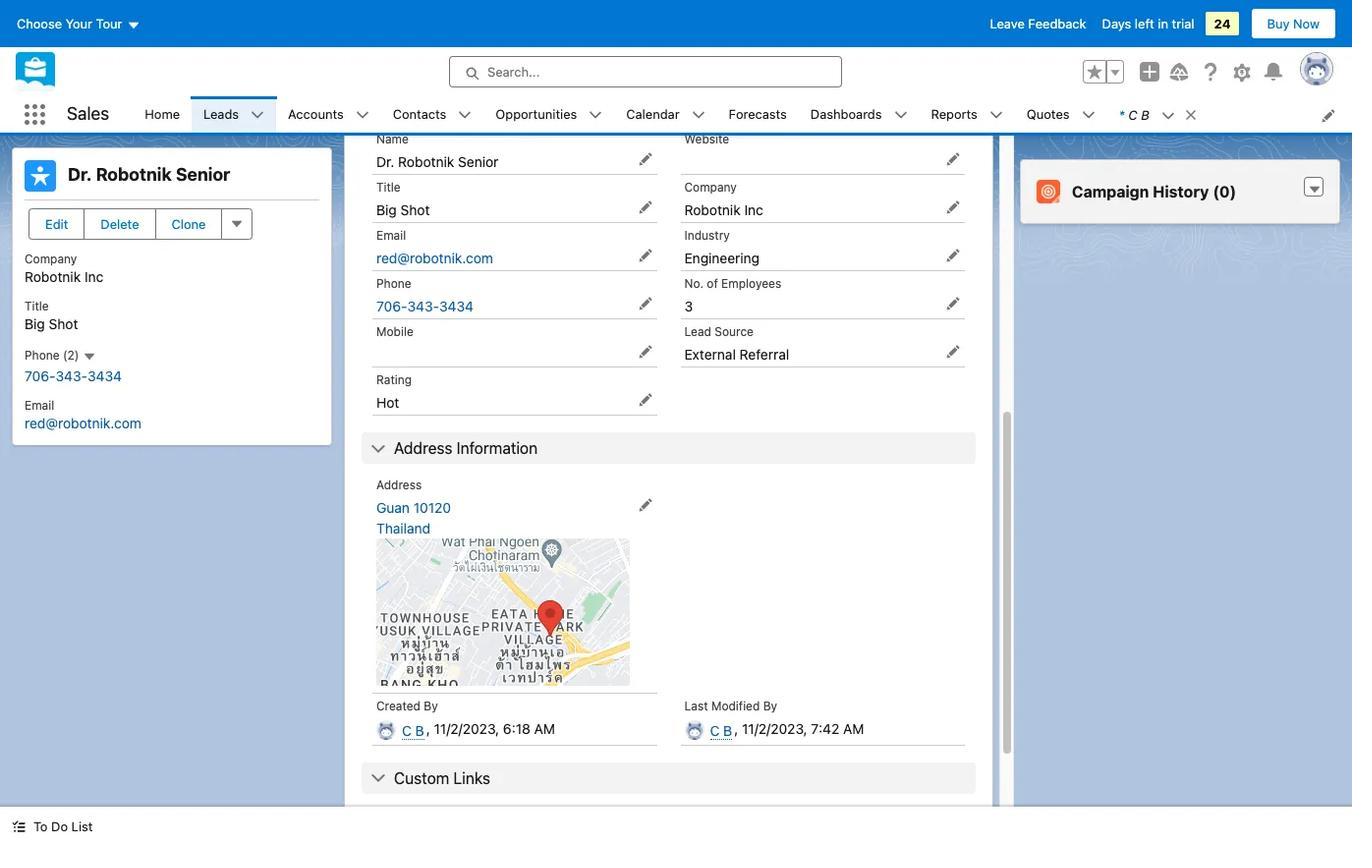 Task type: describe. For each thing, give the bounding box(es) containing it.
c for , 11/2/2023, 7:42 am
[[710, 722, 720, 739]]

0 horizontal spatial 343-
[[56, 367, 88, 384]]

1 horizontal spatial 343-
[[407, 297, 439, 314]]

lead
[[684, 324, 711, 339]]

text default image for calendar
[[691, 108, 705, 122]]

to do list
[[33, 819, 93, 834]]

0 horizontal spatial 706-343-3434 link
[[25, 367, 122, 384]]

, 11/2/2023, 6:18 am
[[426, 720, 555, 737]]

calendar link
[[615, 96, 691, 133]]

custom links
[[394, 769, 490, 787]]

campaign history (0)
[[1072, 183, 1236, 200]]

buy now button
[[1251, 8, 1336, 39]]

, for , 11/2/2023, 6:18 am
[[426, 720, 430, 737]]

accounts link
[[276, 96, 355, 133]]

engineering
[[684, 249, 760, 266]]

reports list item
[[919, 96, 1015, 133]]

modified
[[711, 699, 760, 714]]

dashboards
[[811, 106, 882, 122]]

0 vertical spatial red@robotnik.com link
[[376, 249, 493, 266]]

lead image
[[25, 160, 56, 192]]

address for address
[[376, 478, 422, 492]]

706- for '706-343-3434' link to the top
[[376, 297, 407, 314]]

1 horizontal spatial senior
[[458, 153, 499, 170]]

text default image inside address information dropdown button
[[370, 441, 386, 457]]

text default image inside phone (2) popup button
[[82, 350, 96, 364]]

7:42
[[811, 720, 840, 737]]

last
[[684, 699, 708, 714]]

trial
[[1172, 16, 1194, 31]]

campaign
[[1072, 183, 1149, 200]]

dashboards list item
[[799, 96, 919, 133]]

, for , 11/2/2023, 7:42 am
[[734, 720, 738, 737]]

robotnik inside company robotnik inc
[[25, 268, 81, 285]]

to
[[33, 819, 48, 834]]

big shot
[[376, 201, 430, 218]]

tour
[[96, 16, 122, 31]]

am for , 11/2/2023, 6:18 am
[[534, 720, 555, 737]]

address information button
[[362, 432, 976, 464]]

to do list button
[[0, 807, 105, 846]]

history
[[1153, 183, 1209, 200]]

external
[[684, 346, 736, 362]]

choose your tour
[[17, 16, 122, 31]]

edit phone image
[[638, 296, 652, 310]]

am for , 11/2/2023, 7:42 am
[[843, 720, 864, 737]]

text default image for leads
[[251, 108, 264, 122]]

delete button
[[84, 208, 156, 240]]

1 horizontal spatial dr. robotnik senior
[[376, 153, 499, 170]]

10120
[[413, 499, 451, 516]]

1 vertical spatial 3434
[[88, 367, 122, 384]]

buy
[[1267, 16, 1290, 31]]

industry
[[684, 228, 730, 243]]

search...
[[487, 64, 540, 80]]

opportunities link
[[484, 96, 589, 133]]

contacts link
[[381, 96, 458, 133]]

(0)
[[1213, 183, 1236, 200]]

(2)
[[63, 348, 79, 363]]

do
[[51, 819, 68, 834]]

inc inside company robotnik inc
[[84, 268, 103, 285]]

text default image inside accounts list item
[[355, 108, 369, 122]]

title for title big shot
[[25, 299, 49, 314]]

1 by from the left
[[424, 699, 438, 714]]

edit no. of employees image
[[946, 296, 960, 310]]

1 vertical spatial red@robotnik.com
[[25, 415, 141, 431]]

information
[[457, 439, 538, 457]]

guan 10120 thailand
[[376, 499, 451, 536]]

0 horizontal spatial red@robotnik.com link
[[25, 415, 141, 431]]

google maps
[[376, 806, 460, 823]]

2 by from the left
[[763, 699, 777, 714]]

text default image inside the contacts list item
[[458, 108, 472, 122]]

company for company robotnik inc
[[25, 252, 77, 266]]

now
[[1293, 16, 1320, 31]]

1 horizontal spatial 3434
[[439, 297, 474, 314]]

days left in trial
[[1102, 16, 1194, 31]]

google
[[376, 806, 422, 823]]

address information
[[394, 439, 538, 457]]

edit lead source image
[[946, 345, 960, 358]]

feedback
[[1028, 16, 1086, 31]]

accounts list item
[[276, 96, 381, 133]]

text default image inside "quotes" list item
[[1081, 108, 1095, 122]]

left
[[1135, 16, 1154, 31]]

external referral
[[684, 346, 789, 362]]

days
[[1102, 16, 1131, 31]]

edit title image
[[638, 200, 652, 214]]

6:18
[[503, 720, 531, 737]]

choose
[[17, 16, 62, 31]]

0 horizontal spatial dr.
[[68, 164, 92, 185]]

text default image inside list item
[[1184, 108, 1198, 122]]

text default image for opportunities
[[589, 108, 603, 122]]

guan
[[376, 499, 410, 516]]

clone
[[172, 216, 206, 232]]

, 11/2/2023, 7:42 am
[[734, 720, 864, 737]]

links
[[453, 769, 490, 787]]

0 vertical spatial 706-343-3434 link
[[376, 297, 474, 314]]

no. of employees
[[684, 276, 781, 291]]

c inside list item
[[1129, 107, 1138, 122]]

custom
[[394, 769, 449, 787]]

1 horizontal spatial red@robotnik.com
[[376, 249, 493, 266]]

3
[[684, 297, 693, 314]]

list
[[71, 819, 93, 834]]

leave feedback
[[990, 16, 1086, 31]]

text default image for dashboards
[[894, 108, 908, 122]]

phone for phone
[[376, 276, 411, 291]]

thailand
[[376, 519, 431, 536]]

11/2/2023, for 11/2/2023, 7:42 am
[[742, 720, 807, 737]]

leave
[[990, 16, 1025, 31]]

rating
[[376, 373, 412, 387]]

edit company image
[[946, 200, 960, 214]]

email for email
[[376, 228, 406, 243]]

mobile
[[376, 324, 414, 339]]

contacts list item
[[381, 96, 484, 133]]

c b for , 11/2/2023, 7:42 am
[[710, 722, 732, 739]]

in
[[1158, 16, 1168, 31]]

robotnik down name
[[398, 153, 454, 170]]

accounts
[[288, 106, 344, 122]]



Task type: vqa. For each thing, say whether or not it's contained in the screenshot.
the bottom 706-
yes



Task type: locate. For each thing, give the bounding box(es) containing it.
robotnik
[[398, 153, 454, 170], [96, 164, 172, 185], [684, 201, 741, 218], [25, 268, 81, 285]]

706- for the leftmost '706-343-3434' link
[[25, 367, 56, 384]]

email down phone (2)
[[25, 398, 54, 412]]

hot
[[376, 394, 399, 410]]

address down hot
[[394, 439, 452, 457]]

1 vertical spatial shot
[[49, 316, 78, 332]]

1 horizontal spatial shot
[[400, 201, 430, 218]]

343- up mobile
[[407, 297, 439, 314]]

red@robotnik.com link down big shot
[[376, 249, 493, 266]]

0 horizontal spatial 11/2/2023,
[[434, 720, 499, 737]]

b inside list item
[[1141, 107, 1149, 122]]

created
[[376, 699, 421, 714]]

big
[[376, 201, 397, 218], [25, 316, 45, 332]]

list
[[133, 96, 1352, 133]]

0 horizontal spatial company
[[25, 252, 77, 266]]

1 horizontal spatial c b
[[710, 722, 732, 739]]

1 vertical spatial email
[[25, 398, 54, 412]]

inc down the delete
[[84, 268, 103, 285]]

1 vertical spatial phone
[[25, 348, 60, 363]]

text default image inside leads list item
[[251, 108, 264, 122]]

0 horizontal spatial email
[[25, 398, 54, 412]]

text default image for *
[[1161, 109, 1175, 123]]

opportunities list item
[[484, 96, 615, 133]]

1 horizontal spatial company
[[684, 180, 737, 195]]

red@robotnik.com link
[[376, 249, 493, 266], [25, 415, 141, 431]]

text default image right (2)
[[82, 350, 96, 364]]

0 horizontal spatial phone
[[25, 348, 60, 363]]

0 horizontal spatial c b link
[[402, 720, 424, 741]]

forecasts
[[729, 106, 787, 122]]

email
[[376, 228, 406, 243], [25, 398, 54, 412]]

2 , from the left
[[734, 720, 738, 737]]

inc
[[744, 201, 763, 218], [84, 268, 103, 285]]

created by
[[376, 699, 438, 714]]

2 c b link from the left
[[710, 720, 732, 741]]

address
[[394, 439, 452, 457], [376, 478, 422, 492]]

1 c b from the left
[[402, 722, 424, 739]]

dr. down name
[[376, 153, 394, 170]]

big inside title big shot
[[25, 316, 45, 332]]

maps
[[425, 806, 460, 823]]

google maps link
[[376, 806, 460, 823]]

1 vertical spatial inc
[[84, 268, 103, 285]]

dr. robotnik senior down the contacts list item
[[376, 153, 499, 170]]

by right created at the bottom of page
[[424, 699, 438, 714]]

home
[[145, 106, 180, 122]]

choose your tour button
[[16, 8, 141, 39]]

0 horizontal spatial b
[[415, 722, 424, 739]]

2 c b from the left
[[710, 722, 732, 739]]

0 horizontal spatial 706-
[[25, 367, 56, 384]]

*
[[1119, 107, 1125, 122]]

1 horizontal spatial email
[[376, 228, 406, 243]]

1 am from the left
[[534, 720, 555, 737]]

24
[[1214, 16, 1231, 31]]

address for address information
[[394, 439, 452, 457]]

c b link for , 11/2/2023, 6:18 am
[[402, 720, 424, 741]]

text default image inside list item
[[1161, 109, 1175, 123]]

robotnik inc
[[684, 201, 763, 218]]

text default image left to
[[12, 820, 26, 834]]

1 vertical spatial big
[[25, 316, 45, 332]]

text default image inside calendar list item
[[691, 108, 705, 122]]

0 horizontal spatial big
[[25, 316, 45, 332]]

, down the modified
[[734, 720, 738, 737]]

0 vertical spatial company
[[684, 180, 737, 195]]

0 horizontal spatial dr. robotnik senior
[[68, 164, 230, 185]]

by right the modified
[[763, 699, 777, 714]]

last modified by
[[684, 699, 777, 714]]

list item
[[1107, 96, 1206, 133]]

text default image for reports
[[989, 108, 1003, 122]]

red@robotnik.com down (2)
[[25, 415, 141, 431]]

red@robotnik.com down big shot
[[376, 249, 493, 266]]

email red@robotnik.com
[[25, 398, 141, 431]]

text default image right the leads
[[251, 108, 264, 122]]

1 horizontal spatial c b link
[[710, 720, 732, 741]]

text default image right reports
[[989, 108, 1003, 122]]

of
[[707, 276, 718, 291]]

your
[[66, 16, 92, 31]]

b for , 11/2/2023, 7:42 am
[[723, 722, 732, 739]]

robotnik up title big shot
[[25, 268, 81, 285]]

clone button
[[155, 208, 223, 240]]

dashboards link
[[799, 96, 894, 133]]

0 vertical spatial 706-343-3434
[[376, 297, 474, 314]]

address up guan
[[376, 478, 422, 492]]

shot up phone (2) popup button
[[49, 316, 78, 332]]

1 vertical spatial title
[[25, 299, 49, 314]]

* c b
[[1119, 107, 1149, 122]]

706-343-3434 for '706-343-3434' link to the top
[[376, 297, 474, 314]]

1 vertical spatial 706-343-3434
[[25, 367, 122, 384]]

706-343-3434
[[376, 297, 474, 314], [25, 367, 122, 384]]

text default image inside dashboards list item
[[894, 108, 908, 122]]

0 vertical spatial inc
[[744, 201, 763, 218]]

delete
[[101, 216, 139, 232]]

red@robotnik.com link down (2)
[[25, 415, 141, 431]]

0 vertical spatial email
[[376, 228, 406, 243]]

lead source
[[684, 324, 754, 339]]

343- down (2)
[[56, 367, 88, 384]]

edit address image
[[638, 498, 652, 512]]

2 horizontal spatial b
[[1141, 107, 1149, 122]]

0 horizontal spatial senior
[[176, 164, 230, 185]]

custom links button
[[362, 762, 976, 794]]

title down company robotnik inc
[[25, 299, 49, 314]]

b
[[1141, 107, 1149, 122], [415, 722, 424, 739], [723, 722, 732, 739]]

company
[[684, 180, 737, 195], [25, 252, 77, 266]]

phone inside popup button
[[25, 348, 60, 363]]

b right the *
[[1141, 107, 1149, 122]]

2 am from the left
[[843, 720, 864, 737]]

quotes list item
[[1015, 96, 1107, 133]]

2 horizontal spatial c
[[1129, 107, 1138, 122]]

source
[[715, 324, 754, 339]]

c b down created by
[[402, 722, 424, 739]]

text default image inside custom links dropdown button
[[370, 771, 386, 787]]

edit button
[[28, 208, 85, 240]]

1 c b link from the left
[[402, 720, 424, 741]]

c down last modified by
[[710, 722, 720, 739]]

1 vertical spatial 706-
[[25, 367, 56, 384]]

0 vertical spatial big
[[376, 201, 397, 218]]

phone left (2)
[[25, 348, 60, 363]]

706-343-3434 link
[[376, 297, 474, 314], [25, 367, 122, 384]]

contacts
[[393, 106, 447, 122]]

1 , from the left
[[426, 720, 430, 737]]

search... button
[[449, 56, 842, 87]]

1 horizontal spatial c
[[710, 722, 720, 739]]

1 horizontal spatial b
[[723, 722, 732, 739]]

title up big shot
[[376, 180, 401, 195]]

text default image
[[251, 108, 264, 122], [589, 108, 603, 122], [691, 108, 705, 122], [894, 108, 908, 122], [989, 108, 1003, 122], [1161, 109, 1175, 123], [82, 350, 96, 364], [370, 441, 386, 457]]

1 horizontal spatial inc
[[744, 201, 763, 218]]

edit name image
[[638, 152, 652, 166]]

706- down phone (2)
[[25, 367, 56, 384]]

big down name
[[376, 201, 397, 218]]

phone (2) button
[[25, 348, 96, 364]]

leave feedback link
[[990, 16, 1086, 31]]

am right 7:42
[[843, 720, 864, 737]]

0 horizontal spatial red@robotnik.com
[[25, 415, 141, 431]]

1 horizontal spatial dr.
[[376, 153, 394, 170]]

1 horizontal spatial am
[[843, 720, 864, 737]]

b down created by
[[415, 722, 424, 739]]

c b
[[402, 722, 424, 739], [710, 722, 732, 739]]

0 horizontal spatial shot
[[49, 316, 78, 332]]

0 horizontal spatial title
[[25, 299, 49, 314]]

11/2/2023, up links on the bottom left
[[434, 720, 499, 737]]

employees
[[721, 276, 781, 291]]

forecasts link
[[717, 96, 799, 133]]

0 horizontal spatial c b
[[402, 722, 424, 739]]

1 vertical spatial address
[[376, 478, 422, 492]]

0 vertical spatial title
[[376, 180, 401, 195]]

0 vertical spatial 706-
[[376, 297, 407, 314]]

calendar list item
[[615, 96, 717, 133]]

0 horizontal spatial am
[[534, 720, 555, 737]]

list item containing *
[[1107, 96, 1206, 133]]

1 horizontal spatial big
[[376, 201, 397, 218]]

1 horizontal spatial 706-
[[376, 297, 407, 314]]

11/2/2023, for 11/2/2023, 6:18 am
[[434, 720, 499, 737]]

text default image inside opportunities list item
[[589, 108, 603, 122]]

text default image right accounts
[[355, 108, 369, 122]]

no.
[[684, 276, 704, 291]]

quotes
[[1027, 106, 1070, 122]]

c b down last modified by
[[710, 722, 732, 739]]

text default image right * c b
[[1161, 109, 1175, 123]]

0 vertical spatial 3434
[[439, 297, 474, 314]]

dr. robotnik senior up delete button
[[68, 164, 230, 185]]

text default image right contacts
[[458, 108, 472, 122]]

1 horizontal spatial phone
[[376, 276, 411, 291]]

706-343-3434 link up mobile
[[376, 297, 474, 314]]

c b link for , 11/2/2023, 7:42 am
[[710, 720, 732, 741]]

dr. robotnik senior
[[376, 153, 499, 170], [68, 164, 230, 185]]

edit industry image
[[946, 248, 960, 262]]

company down edit
[[25, 252, 77, 266]]

c b for , 11/2/2023, 6:18 am
[[402, 722, 424, 739]]

1 vertical spatial red@robotnik.com link
[[25, 415, 141, 431]]

text default image up google
[[370, 771, 386, 787]]

edit website image
[[946, 152, 960, 166]]

edit rating image
[[638, 393, 652, 406]]

1 horizontal spatial red@robotnik.com link
[[376, 249, 493, 266]]

c for , 11/2/2023, 6:18 am
[[402, 722, 412, 739]]

b for , 11/2/2023, 6:18 am
[[415, 722, 424, 739]]

shot
[[400, 201, 430, 218], [49, 316, 78, 332]]

group
[[1083, 60, 1124, 84]]

opportunities
[[496, 106, 577, 122]]

0 vertical spatial red@robotnik.com
[[376, 249, 493, 266]]

706-343-3434 for the leftmost '706-343-3434' link
[[25, 367, 122, 384]]

buy now
[[1267, 16, 1320, 31]]

robotnik up industry
[[684, 201, 741, 218]]

text default image left the *
[[1081, 108, 1095, 122]]

1 horizontal spatial title
[[376, 180, 401, 195]]

robotnik up the delete
[[96, 164, 172, 185]]

c b link
[[402, 720, 424, 741], [710, 720, 732, 741]]

red@robotnik.com
[[376, 249, 493, 266], [25, 415, 141, 431]]

website
[[684, 132, 729, 147]]

706-343-3434 link down (2)
[[25, 367, 122, 384]]

senior down the contacts list item
[[458, 153, 499, 170]]

email down big shot
[[376, 228, 406, 243]]

706- up mobile
[[376, 297, 407, 314]]

1 vertical spatial 343-
[[56, 367, 88, 384]]

company up the robotnik inc
[[684, 180, 737, 195]]

edit
[[45, 216, 68, 232]]

c right the *
[[1129, 107, 1138, 122]]

leads link
[[192, 96, 251, 133]]

shot down name
[[400, 201, 430, 218]]

quotes link
[[1015, 96, 1081, 133]]

343-
[[407, 297, 439, 314], [56, 367, 88, 384]]

company inside company robotnik inc
[[25, 252, 77, 266]]

home link
[[133, 96, 192, 133]]

1 11/2/2023, from the left
[[434, 720, 499, 737]]

email for email red@robotnik.com
[[25, 398, 54, 412]]

c b link down created by
[[402, 720, 424, 741]]

, down created by
[[426, 720, 430, 737]]

referral
[[740, 346, 789, 362]]

text default image inside to do list button
[[12, 820, 26, 834]]

sales
[[67, 103, 109, 124]]

0 vertical spatial address
[[394, 439, 452, 457]]

1 horizontal spatial 11/2/2023,
[[742, 720, 807, 737]]

text default image left calendar 'link' at the top
[[589, 108, 603, 122]]

reports link
[[919, 96, 989, 133]]

name
[[376, 132, 409, 147]]

1 horizontal spatial ,
[[734, 720, 738, 737]]

b down last modified by
[[723, 722, 732, 739]]

phone up mobile
[[376, 276, 411, 291]]

text default image
[[1184, 108, 1198, 122], [355, 108, 369, 122], [458, 108, 472, 122], [1081, 108, 1095, 122], [370, 771, 386, 787], [12, 820, 26, 834]]

company robotnik inc
[[25, 252, 103, 285]]

0 vertical spatial shot
[[400, 201, 430, 218]]

0 vertical spatial 343-
[[407, 297, 439, 314]]

am right 6:18
[[534, 720, 555, 737]]

address inside address information dropdown button
[[394, 439, 452, 457]]

list containing home
[[133, 96, 1352, 133]]

inc up engineering
[[744, 201, 763, 218]]

0 horizontal spatial c
[[402, 722, 412, 739]]

0 vertical spatial phone
[[376, 276, 411, 291]]

company for company
[[684, 180, 737, 195]]

shot inside title big shot
[[49, 316, 78, 332]]

phone (2)
[[25, 348, 82, 363]]

text default image right * c b
[[1184, 108, 1198, 122]]

text default image inside reports list item
[[989, 108, 1003, 122]]

0 horizontal spatial ,
[[426, 720, 430, 737]]

3434
[[439, 297, 474, 314], [88, 367, 122, 384]]

title for title
[[376, 180, 401, 195]]

1 horizontal spatial 706-343-3434
[[376, 297, 474, 314]]

phone for phone (2)
[[25, 348, 60, 363]]

1 vertical spatial company
[[25, 252, 77, 266]]

c
[[1129, 107, 1138, 122], [402, 722, 412, 739], [710, 722, 720, 739]]

706-
[[376, 297, 407, 314], [25, 367, 56, 384]]

,
[[426, 720, 430, 737], [734, 720, 738, 737]]

leads list item
[[192, 96, 276, 133]]

email inside email red@robotnik.com
[[25, 398, 54, 412]]

706-343-3434 up mobile
[[376, 297, 474, 314]]

11/2/2023,
[[434, 720, 499, 737], [742, 720, 807, 737]]

c down created by
[[402, 722, 412, 739]]

text default image left the reports link
[[894, 108, 908, 122]]

text default image up website
[[691, 108, 705, 122]]

calendar
[[626, 106, 680, 122]]

1 vertical spatial 706-343-3434 link
[[25, 367, 122, 384]]

1 horizontal spatial 706-343-3434 link
[[376, 297, 474, 314]]

0 horizontal spatial inc
[[84, 268, 103, 285]]

2 11/2/2023, from the left
[[742, 720, 807, 737]]

leads
[[203, 106, 239, 122]]

big up phone (2)
[[25, 316, 45, 332]]

0 horizontal spatial 706-343-3434
[[25, 367, 122, 384]]

0 horizontal spatial 3434
[[88, 367, 122, 384]]

edit email image
[[638, 248, 652, 262]]

text default image down hot
[[370, 441, 386, 457]]

title inside title big shot
[[25, 299, 49, 314]]

dr. right the lead image
[[68, 164, 92, 185]]

11/2/2023, down the modified
[[742, 720, 807, 737]]

phone
[[376, 276, 411, 291], [25, 348, 60, 363]]

edit mobile image
[[638, 345, 652, 358]]

senior up the clone
[[176, 164, 230, 185]]

706-343-3434 down (2)
[[25, 367, 122, 384]]

c b link down last modified by
[[710, 720, 732, 741]]

0 horizontal spatial by
[[424, 699, 438, 714]]

1 horizontal spatial by
[[763, 699, 777, 714]]



